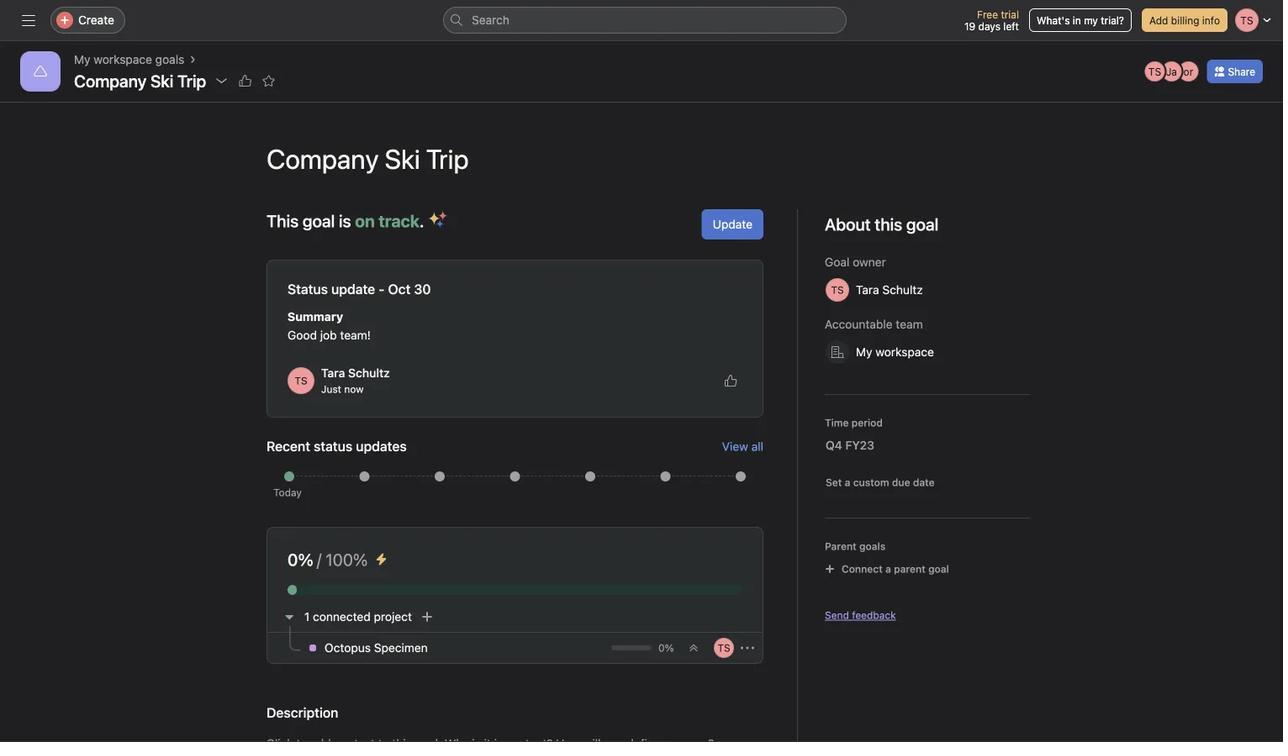 Task type: locate. For each thing, give the bounding box(es) containing it.
show options image right ski trip
[[215, 74, 228, 87]]

1 vertical spatial show options image
[[741, 642, 754, 655]]

project
[[374, 610, 412, 624]]

q4
[[826, 439, 843, 452]]

expand sidebar image
[[22, 13, 35, 27]]

parent
[[894, 563, 926, 575]]

ja
[[1166, 66, 1177, 77]]

0 vertical spatial show options image
[[215, 74, 228, 87]]

ts
[[1149, 66, 1162, 77], [295, 375, 308, 387], [718, 643, 731, 654]]

company
[[74, 71, 147, 90]]

a left parent
[[886, 563, 891, 575]]

schultz up team at right top
[[883, 283, 923, 297]]

0 vertical spatial schultz
[[883, 283, 923, 297]]

workspace inside dropdown button
[[876, 345, 934, 359]]

show options image right ts button
[[741, 642, 754, 655]]

goal left is
[[303, 211, 335, 231]]

status updates
[[314, 439, 407, 455]]

team!
[[340, 328, 371, 342]]

my for my workspace goals
[[74, 53, 90, 66]]

1 vertical spatial a
[[886, 563, 891, 575]]

0 vertical spatial goals
[[155, 53, 184, 66]]

1 horizontal spatial 0 likes. click to like this task image
[[724, 374, 738, 388]]

connected
[[313, 610, 371, 624]]

19
[[965, 20, 976, 32]]

specimen
[[374, 641, 428, 655]]

what's in my trial?
[[1037, 14, 1124, 26]]

Goal name text field
[[253, 129, 1030, 189]]

0 vertical spatial tara
[[856, 283, 879, 297]]

0% left /
[[288, 550, 313, 570]]

1 vertical spatial workspace
[[876, 345, 934, 359]]

1 horizontal spatial goal
[[929, 563, 949, 575]]

update button
[[702, 209, 764, 240]]

0% left ts button
[[659, 643, 674, 654]]

0 horizontal spatial a
[[845, 477, 851, 489]]

1 horizontal spatial my
[[856, 345, 873, 359]]

-
[[379, 281, 385, 297]]

1 horizontal spatial goals
[[860, 541, 886, 553]]

1 horizontal spatial workspace
[[876, 345, 934, 359]]

connect a parent goal button
[[817, 558, 957, 581]]

goal right parent
[[929, 563, 949, 575]]

0 horizontal spatial ts
[[295, 375, 308, 387]]

my down accountable
[[856, 345, 873, 359]]

2 vertical spatial ts
[[718, 643, 731, 654]]

1 horizontal spatial 0%
[[659, 643, 674, 654]]

tara schultz link
[[321, 366, 390, 380]]

1 horizontal spatial ts
[[718, 643, 731, 654]]

goal
[[303, 211, 335, 231], [929, 563, 949, 575]]

view all button
[[722, 440, 764, 454]]

what's in my trial? button
[[1029, 8, 1132, 32]]

1 vertical spatial my
[[856, 345, 873, 359]]

ski trip
[[150, 71, 206, 90]]

1 horizontal spatial a
[[886, 563, 891, 575]]

ts inside button
[[718, 643, 731, 654]]

1 vertical spatial ts
[[295, 375, 308, 387]]

add to starred image
[[262, 74, 275, 87]]

0 horizontal spatial 0 likes. click to like this task image
[[238, 74, 252, 87]]

my inside dropdown button
[[856, 345, 873, 359]]

0 likes. click to like this task image left add to starred icon
[[238, 74, 252, 87]]

0 vertical spatial 0%
[[288, 550, 313, 570]]

schultz
[[883, 283, 923, 297], [348, 366, 390, 380]]

show options image
[[215, 74, 228, 87], [741, 642, 754, 655]]

tara inside dropdown button
[[856, 283, 879, 297]]

accountable team
[[825, 317, 923, 331]]

0 horizontal spatial tara
[[321, 366, 345, 380]]

tara up just
[[321, 366, 345, 380]]

1 horizontal spatial schultz
[[883, 283, 923, 297]]

add billing info
[[1150, 14, 1220, 26]]

days
[[979, 20, 1001, 32]]

recent
[[267, 439, 310, 455]]

a right set
[[845, 477, 851, 489]]

0 vertical spatial a
[[845, 477, 851, 489]]

0 vertical spatial ts
[[1149, 66, 1162, 77]]

status
[[288, 281, 328, 297]]

tara schultz just now
[[321, 366, 390, 395]]

0 vertical spatial my
[[74, 53, 90, 66]]

1 vertical spatial schultz
[[348, 366, 390, 380]]

info
[[1203, 14, 1220, 26]]

goal inside button
[[929, 563, 949, 575]]

0 horizontal spatial 0%
[[288, 550, 313, 570]]

goals up connect at the right of page
[[860, 541, 886, 553]]

0 vertical spatial workspace
[[94, 53, 152, 66]]

search list box
[[443, 7, 847, 34]]

0 horizontal spatial my
[[74, 53, 90, 66]]

good
[[288, 328, 317, 342]]

create
[[78, 13, 114, 27]]

0% for 0%
[[659, 643, 674, 654]]

job
[[320, 328, 337, 342]]

my up company
[[74, 53, 90, 66]]

0 horizontal spatial workspace
[[94, 53, 152, 66]]

my workspace
[[856, 345, 934, 359]]

goals
[[155, 53, 184, 66], [860, 541, 886, 553]]

goals up ski trip
[[155, 53, 184, 66]]

free trial 19 days left
[[965, 8, 1019, 32]]

my
[[74, 53, 90, 66], [856, 345, 873, 359]]

2 horizontal spatial ts
[[1149, 66, 1162, 77]]

1 vertical spatial goals
[[860, 541, 886, 553]]

ts button
[[712, 638, 736, 659]]

billing
[[1171, 14, 1200, 26]]

what's
[[1037, 14, 1070, 26]]

schultz up now
[[348, 366, 390, 380]]

workspace
[[94, 53, 152, 66], [876, 345, 934, 359]]

update
[[713, 217, 753, 231]]

1 horizontal spatial tara
[[856, 283, 879, 297]]

workspace up company
[[94, 53, 152, 66]]

0 horizontal spatial schultz
[[348, 366, 390, 380]]

schultz inside dropdown button
[[883, 283, 923, 297]]

0 horizontal spatial show options image
[[215, 74, 228, 87]]

view all
[[722, 440, 764, 454]]

workspace down team at right top
[[876, 345, 934, 359]]

tara inside tara schultz just now
[[321, 366, 345, 380]]

octopus specimen link
[[325, 639, 585, 658]]

0 likes. click to like this task image
[[238, 74, 252, 87], [724, 374, 738, 388]]

octopus
[[325, 641, 371, 655]]

tara schultz
[[856, 283, 923, 297]]

due
[[892, 477, 910, 489]]

tara down owner
[[856, 283, 879, 297]]

tara for tara schultz
[[856, 283, 879, 297]]

1 vertical spatial 0%
[[659, 643, 674, 654]]

workspace for my workspace goals
[[94, 53, 152, 66]]

owner
[[853, 255, 886, 269]]

0 likes. click to like this task image inside latest status update "element"
[[724, 374, 738, 388]]

0%
[[288, 550, 313, 570], [659, 643, 674, 654]]

0 horizontal spatial goals
[[155, 53, 184, 66]]

about
[[825, 214, 871, 234]]

1
[[304, 610, 310, 624]]

time period
[[825, 417, 883, 429]]

0 vertical spatial goal
[[303, 211, 335, 231]]

add
[[1150, 14, 1169, 26]]

my
[[1084, 14, 1098, 26]]

goal owner
[[825, 255, 886, 269]]

schultz inside tara schultz just now
[[348, 366, 390, 380]]

or
[[1184, 66, 1194, 77]]

octopus specimen
[[325, 641, 428, 655]]

my workspace button
[[818, 337, 962, 368]]

my for my workspace
[[856, 345, 873, 359]]

company ski trip
[[74, 71, 206, 90]]

tara
[[856, 283, 879, 297], [321, 366, 345, 380]]

0 likes. click to like this task image up view
[[724, 374, 738, 388]]

1 vertical spatial goal
[[929, 563, 949, 575]]

1 vertical spatial 0 likes. click to like this task image
[[724, 374, 738, 388]]

1 vertical spatial tara
[[321, 366, 345, 380]]

description
[[267, 705, 338, 721]]



Task type: vqa. For each thing, say whether or not it's contained in the screenshot.
middle Cross-
no



Task type: describe. For each thing, give the bounding box(es) containing it.
my workspace goals
[[74, 53, 184, 66]]

0 horizontal spatial goal
[[303, 211, 335, 231]]

/
[[317, 550, 321, 570]]

search
[[472, 13, 510, 27]]

q4 fy23 button
[[815, 431, 902, 461]]

accountable
[[825, 317, 893, 331]]

trial?
[[1101, 14, 1124, 26]]

about this goal
[[825, 214, 939, 234]]

send feedback
[[825, 610, 896, 622]]

feedback
[[852, 610, 896, 622]]

q4 fy23
[[826, 439, 875, 452]]

track
[[379, 211, 420, 231]]

set a custom due date button
[[822, 474, 939, 491]]

share
[[1228, 66, 1256, 77]]

just
[[321, 384, 342, 395]]

0% / 100%
[[288, 550, 368, 570]]

0% for 0% / 100%
[[288, 550, 313, 570]]

schultz for tara schultz just now
[[348, 366, 390, 380]]

this goal is on track .
[[267, 211, 424, 231]]

set a custom due date
[[826, 477, 935, 489]]

parent
[[825, 541, 857, 553]]

time
[[825, 417, 849, 429]]

parent goals
[[825, 541, 886, 553]]

a for set
[[845, 477, 851, 489]]

period
[[852, 417, 883, 429]]

summary
[[288, 310, 343, 324]]

on
[[355, 211, 375, 231]]

now
[[344, 384, 364, 395]]

add contributing work image
[[420, 611, 434, 624]]

summary good job team!
[[288, 310, 371, 342]]

latest status update element
[[267, 260, 764, 418]]

recent status updates
[[267, 439, 407, 455]]

team
[[896, 317, 923, 331]]

this
[[267, 211, 299, 231]]

status update - oct 30
[[288, 281, 431, 297]]

send feedback link
[[825, 608, 896, 623]]

in
[[1073, 14, 1081, 26]]

workspace for my workspace
[[876, 345, 934, 359]]

a for connect
[[886, 563, 891, 575]]

1 horizontal spatial show options image
[[741, 642, 754, 655]]

ts inside latest status update "element"
[[295, 375, 308, 387]]

connect
[[842, 563, 883, 575]]

date
[[913, 477, 935, 489]]

1 connected project image
[[283, 611, 296, 624]]

tara for tara schultz just now
[[321, 366, 345, 380]]

connect a parent goal
[[842, 563, 949, 575]]

100%
[[326, 550, 368, 570]]

.
[[420, 211, 424, 231]]

create button
[[50, 7, 125, 34]]

set
[[826, 477, 842, 489]]

is
[[339, 211, 351, 231]]

update
[[331, 281, 375, 297]]

share button
[[1207, 60, 1263, 83]]

today
[[273, 487, 302, 499]]

fy23
[[846, 439, 875, 452]]

this goal
[[875, 214, 939, 234]]

view
[[722, 440, 748, 454]]

tara schultz button
[[818, 275, 951, 305]]

custom
[[853, 477, 889, 489]]

trial
[[1001, 8, 1019, 20]]

all
[[752, 440, 764, 454]]

search button
[[443, 7, 847, 34]]

1 connected project
[[304, 610, 412, 624]]

goal
[[825, 255, 850, 269]]

oct 30
[[388, 281, 431, 297]]

left
[[1004, 20, 1019, 32]]

schultz for tara schultz
[[883, 283, 923, 297]]

send
[[825, 610, 849, 622]]

add billing info button
[[1142, 8, 1228, 32]]

0 vertical spatial 0 likes. click to like this task image
[[238, 74, 252, 87]]

free
[[977, 8, 998, 20]]

my workspace goals link
[[74, 50, 184, 69]]



